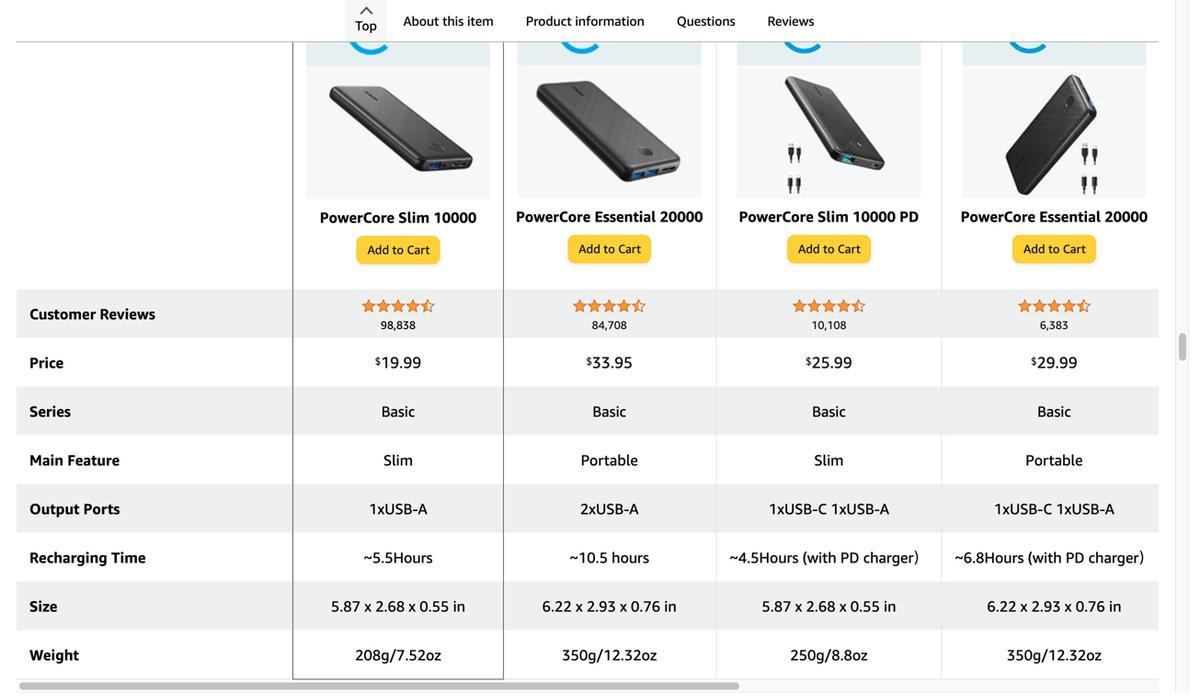 Task type: locate. For each thing, give the bounding box(es) containing it.
0 horizontal spatial essential
[[595, 208, 657, 225]]

0 horizontal spatial 2.68
[[376, 598, 405, 616]]

4 1xusb- from the left
[[995, 500, 1044, 518]]

c
[[819, 500, 827, 518], [1044, 500, 1053, 518]]

add to cart submit for a1268ct image
[[569, 236, 651, 263]]

. down the 6,383
[[1056, 353, 1060, 372]]

a up ~5.5hours
[[418, 500, 428, 518]]

1 horizontal spatial 20000
[[1106, 208, 1149, 225]]

1 c from the left
[[819, 500, 827, 518]]

5.87 x 2.68 x 0.55 in down ~4.5hours (with pd charger）
[[762, 598, 897, 616]]

(with for ~6.8hours
[[1029, 549, 1063, 567]]

1 horizontal spatial 99
[[835, 353, 853, 372]]

25
[[812, 353, 831, 372]]

add to cart submit up 84,708
[[569, 236, 651, 263]]

1 horizontal spatial 2.93
[[1032, 598, 1062, 616]]

1 charger） from the left
[[864, 549, 929, 567]]

cart for a1268ct image's add to cart submit
[[619, 242, 642, 256]]

1 horizontal spatial powercore essential 20000
[[961, 208, 1149, 225]]

99 right 25
[[835, 353, 853, 372]]

add to cart submit down powercore slim 10000 on the top left of page
[[358, 237, 439, 264]]

essential for a1268ct image's add to cart submit
[[595, 208, 657, 225]]

$ 25 . 99
[[806, 353, 853, 372]]

2 6.22 x 2.93 x 0.76 in from the left
[[988, 598, 1122, 616]]

2.68
[[376, 598, 405, 616], [807, 598, 836, 616]]

1 6.22 x 2.93 x 0.76 in from the left
[[543, 598, 677, 616]]

99 right the 19
[[403, 353, 422, 372]]

5.87
[[331, 598, 361, 616], [762, 598, 792, 616]]

c up ~6.8hours (with pd charger）
[[1044, 500, 1053, 518]]

6.22 down ~6.8hours
[[988, 598, 1017, 616]]

add for a1268ct image's add to cart submit
[[579, 242, 601, 256]]

2 0.55 from the left
[[851, 598, 881, 616]]

add to cart submit up the 6,383
[[1014, 236, 1096, 263]]

1 horizontal spatial pd
[[900, 208, 920, 225]]

0 horizontal spatial pd
[[841, 549, 860, 567]]

1 horizontal spatial 1xusb-c 1xusb-a
[[995, 500, 1115, 518]]

cart down powercore slim 10000 pd
[[838, 242, 861, 256]]

slim
[[818, 208, 849, 225], [399, 209, 430, 226], [384, 452, 413, 469], [815, 452, 844, 469]]

1 horizontal spatial 0.55
[[851, 598, 881, 616]]

pd for ~6.8hours (with pd charger）
[[1066, 549, 1085, 567]]

cart down powercore slim 10000 on the top left of page
[[407, 243, 430, 257]]

add to cart for a1287ct image
[[1024, 242, 1087, 256]]

0 horizontal spatial 10000
[[434, 209, 477, 226]]

to down powercore slim 10000 on the top left of page
[[393, 243, 404, 257]]

0.55 down ~4.5hours (with pd charger）
[[851, 598, 881, 616]]

3 . from the left
[[831, 353, 835, 372]]

add down powercore slim 10000 pd
[[799, 242, 821, 256]]

6.22
[[543, 598, 572, 616], [988, 598, 1017, 616]]

basic down "$ 19 . 99"
[[382, 403, 415, 420]]

3 99 from the left
[[1060, 353, 1078, 372]]

4 $ from the left
[[1032, 356, 1038, 368]]

. for 19
[[400, 353, 403, 372]]

1 horizontal spatial 6.22 x 2.93 x 0.76 in
[[988, 598, 1122, 616]]

c up ~4.5hours (with pd charger）
[[819, 500, 827, 518]]

a
[[418, 500, 428, 518], [630, 500, 639, 518], [880, 500, 890, 518], [1106, 500, 1115, 518]]

$ inside $ 33 . 95
[[587, 356, 593, 368]]

33
[[593, 353, 611, 372]]

1 horizontal spatial essential
[[1040, 208, 1102, 225]]

20000
[[660, 208, 704, 225], [1106, 208, 1149, 225]]

1 horizontal spatial 10000
[[853, 208, 896, 225]]

cart for add to cart submit corresponding to 'a1245ct' image
[[838, 242, 861, 256]]

0 horizontal spatial 5.87
[[331, 598, 361, 616]]

to up the 6,383
[[1049, 242, 1061, 256]]

charger） for ~6.8hours (with pd charger）
[[1089, 549, 1154, 567]]

1 basic from the left
[[382, 403, 415, 420]]

powercore essential 20000 link
[[516, 0, 704, 235], [956, 0, 1154, 235]]

2 6.22 from the left
[[988, 598, 1017, 616]]

to up 84,708
[[604, 242, 615, 256]]

1 horizontal spatial (with
[[1029, 549, 1063, 567]]

2 (with from the left
[[1029, 549, 1063, 567]]

~4.5hours (with pd charger）
[[730, 549, 929, 567]]

6.22 down ~10.5 on the bottom
[[543, 598, 572, 616]]

2.93
[[587, 598, 617, 616], [1032, 598, 1062, 616]]

0 horizontal spatial 350g/12.32oz
[[562, 647, 657, 664]]

powercore essential 20000 link for a1287ct image add to cart submit
[[956, 0, 1154, 235]]

a1229ct image
[[306, 0, 491, 199]]

1 horizontal spatial 5.87
[[762, 598, 792, 616]]

powercore slim 10000 pd link
[[730, 0, 929, 235]]

10000
[[853, 208, 896, 225], [434, 209, 477, 226]]

customer reviews
[[29, 305, 155, 323]]

0 horizontal spatial 2.93
[[587, 598, 617, 616]]

2 essential from the left
[[1040, 208, 1102, 225]]

1 x from the left
[[365, 598, 372, 616]]

99
[[403, 353, 422, 372], [835, 353, 853, 372], [1060, 353, 1078, 372]]

2 horizontal spatial 99
[[1060, 353, 1078, 372]]

98,838
[[381, 319, 416, 332]]

powercore for a1229ct image
[[320, 209, 395, 226]]

powercore essential 20000
[[516, 208, 704, 225], [961, 208, 1149, 225]]

2xusb-
[[581, 500, 630, 518]]

reviews right customer
[[100, 305, 155, 323]]

1 5.87 x 2.68 x 0.55 in from the left
[[331, 598, 466, 616]]

0 horizontal spatial reviews
[[100, 305, 155, 323]]

1xusb- up ~5.5hours
[[369, 500, 418, 518]]

2 99 from the left
[[835, 353, 853, 372]]

a up ~6.8hours (with pd charger）
[[1106, 500, 1115, 518]]

1 horizontal spatial reviews
[[768, 13, 815, 29]]

$ inside $ 29 . 99
[[1032, 356, 1038, 368]]

2 2.68 from the left
[[807, 598, 836, 616]]

1 2.68 from the left
[[376, 598, 405, 616]]

0 horizontal spatial c
[[819, 500, 827, 518]]

1 horizontal spatial 2.68
[[807, 598, 836, 616]]

0 horizontal spatial 99
[[403, 353, 422, 372]]

2 5.87 x 2.68 x 0.55 in from the left
[[762, 598, 897, 616]]

powercore
[[516, 208, 591, 225], [739, 208, 814, 225], [961, 208, 1036, 225], [320, 209, 395, 226]]

pd
[[900, 208, 920, 225], [841, 549, 860, 567], [1066, 549, 1085, 567]]

~10.5 hours
[[570, 549, 650, 567]]

add to cart submit down powercore slim 10000 pd
[[789, 236, 870, 263]]

add
[[579, 242, 601, 256], [799, 242, 821, 256], [1024, 242, 1046, 256], [368, 243, 389, 257]]

add to cart down powercore slim 10000 pd
[[799, 242, 861, 256]]

2xusb-a
[[581, 500, 639, 518]]

cart up the 6,383
[[1064, 242, 1087, 256]]

0 horizontal spatial 6.22 x 2.93 x 0.76 in
[[543, 598, 677, 616]]

1 horizontal spatial 350g/12.32oz
[[1008, 647, 1103, 664]]

. down 84,708
[[611, 353, 615, 372]]

essential for a1287ct image add to cart submit
[[1040, 208, 1102, 225]]

a1287ct image
[[963, 0, 1147, 198]]

1 99 from the left
[[403, 353, 422, 372]]

basic
[[382, 403, 415, 420], [593, 403, 627, 420], [813, 403, 846, 420], [1038, 403, 1072, 420]]

.
[[400, 353, 403, 372], [611, 353, 615, 372], [831, 353, 835, 372], [1056, 353, 1060, 372]]

1 powercore essential 20000 from the left
[[516, 208, 704, 225]]

add to cart up the 6,383
[[1024, 242, 1087, 256]]

1xusb- up ~6.8hours (with pd charger）
[[1057, 500, 1106, 518]]

in
[[453, 598, 466, 616], [665, 598, 677, 616], [884, 598, 897, 616], [1110, 598, 1122, 616]]

350g/12.32oz
[[562, 647, 657, 664], [1008, 647, 1103, 664]]

29
[[1038, 353, 1056, 372]]

. down '10,108'
[[831, 353, 835, 372]]

2 1xusb- from the left
[[769, 500, 819, 518]]

add to cart
[[579, 242, 642, 256], [799, 242, 861, 256], [1024, 242, 1087, 256], [368, 243, 430, 257]]

basic down $ 29 . 99 on the right of the page
[[1038, 403, 1072, 420]]

essential
[[595, 208, 657, 225], [1040, 208, 1102, 225]]

about this item
[[404, 13, 494, 29]]

. down 98,838 at top left
[[400, 353, 403, 372]]

~5.5hours
[[364, 549, 433, 567]]

0.76
[[631, 598, 661, 616], [1076, 598, 1106, 616]]

add for a1287ct image add to cart submit
[[1024, 242, 1046, 256]]

to down powercore slim 10000 pd
[[824, 242, 835, 256]]

series
[[29, 403, 71, 420]]

1 350g/12.32oz from the left
[[562, 647, 657, 664]]

1 $ from the left
[[375, 356, 381, 368]]

0 horizontal spatial 5.87 x 2.68 x 0.55 in
[[331, 598, 466, 616]]

2.93 down ~6.8hours (with pd charger）
[[1032, 598, 1062, 616]]

add up 84,708
[[579, 242, 601, 256]]

slim inside powercore slim 10000 link
[[399, 209, 430, 226]]

0 horizontal spatial portable
[[581, 452, 639, 469]]

2 1xusb-c 1xusb-a from the left
[[995, 500, 1115, 518]]

0 horizontal spatial 6.22
[[543, 598, 572, 616]]

~6.8hours (with pd charger）
[[956, 549, 1154, 567]]

$
[[375, 356, 381, 368], [587, 356, 593, 368], [806, 356, 812, 368], [1032, 356, 1038, 368]]

x
[[365, 598, 372, 616], [409, 598, 416, 616], [576, 598, 583, 616], [620, 598, 627, 616], [796, 598, 803, 616], [840, 598, 847, 616], [1021, 598, 1028, 616], [1066, 598, 1073, 616]]

cart
[[619, 242, 642, 256], [838, 242, 861, 256], [1064, 242, 1087, 256], [407, 243, 430, 257]]

99 for 19
[[403, 353, 422, 372]]

information
[[576, 13, 645, 29]]

1xusb-c 1xusb-a up ~6.8hours (with pd charger）
[[995, 500, 1115, 518]]

1 2.93 from the left
[[587, 598, 617, 616]]

a up ~4.5hours (with pd charger）
[[880, 500, 890, 518]]

0.76 down hours at the bottom of the page
[[631, 598, 661, 616]]

add to cart up 84,708
[[579, 242, 642, 256]]

1xusb-a
[[369, 500, 428, 518]]

4 x from the left
[[620, 598, 627, 616]]

1 horizontal spatial 5.87 x 2.68 x 0.55 in
[[762, 598, 897, 616]]

add down powercore slim 10000 on the top left of page
[[368, 243, 389, 257]]

basic down the $ 25 . 99
[[813, 403, 846, 420]]

1xusb-
[[369, 500, 418, 518], [769, 500, 819, 518], [831, 500, 880, 518], [995, 500, 1044, 518], [1057, 500, 1106, 518]]

1xusb-c 1xusb-a up ~4.5hours (with pd charger）
[[769, 500, 890, 518]]

1 20000 from the left
[[660, 208, 704, 225]]

1 horizontal spatial portable
[[1026, 452, 1084, 469]]

portable
[[581, 452, 639, 469], [1026, 452, 1084, 469]]

2 $ from the left
[[587, 356, 593, 368]]

1 horizontal spatial charger）
[[1089, 549, 1154, 567]]

(with
[[803, 549, 837, 567], [1029, 549, 1063, 567]]

6.22 x 2.93 x 0.76 in down "~10.5 hours"
[[543, 598, 677, 616]]

1 5.87 from the left
[[331, 598, 361, 616]]

2 powercore essential 20000 from the left
[[961, 208, 1149, 225]]

2.93 down "~10.5 hours"
[[587, 598, 617, 616]]

~4.5hours
[[730, 549, 799, 567]]

6.22 x 2.93 x 0.76 in down ~6.8hours (with pd charger）
[[988, 598, 1122, 616]]

2.68 down ~5.5hours
[[376, 598, 405, 616]]

5 1xusb- from the left
[[1057, 500, 1106, 518]]

1 . from the left
[[400, 353, 403, 372]]

1 essential from the left
[[595, 208, 657, 225]]

$ inside the $ 25 . 99
[[806, 356, 812, 368]]

99 for 25
[[835, 353, 853, 372]]

Add to Cart submit
[[569, 236, 651, 263], [789, 236, 870, 263], [1014, 236, 1096, 263], [358, 237, 439, 264]]

1 horizontal spatial c
[[1044, 500, 1053, 518]]

slim inside powercore slim 10000 pd link
[[818, 208, 849, 225]]

1 powercore essential 20000 link from the left
[[516, 0, 704, 235]]

a up hours at the bottom of the page
[[630, 500, 639, 518]]

3 in from the left
[[884, 598, 897, 616]]

10000 for powercore slim 10000 pd
[[853, 208, 896, 225]]

1xusb- up ~6.8hours
[[995, 500, 1044, 518]]

reviews
[[768, 13, 815, 29], [100, 305, 155, 323]]

3 $ from the left
[[806, 356, 812, 368]]

10000 for powercore slim 10000
[[434, 209, 477, 226]]

0.55
[[420, 598, 449, 616], [851, 598, 881, 616]]

2 charger） from the left
[[1089, 549, 1154, 567]]

1 vertical spatial reviews
[[100, 305, 155, 323]]

5.87 down ~4.5hours at the right
[[762, 598, 792, 616]]

1 horizontal spatial powercore essential 20000 link
[[956, 0, 1154, 235]]

add up the 6,383
[[1024, 242, 1046, 256]]

2 . from the left
[[611, 353, 615, 372]]

0 horizontal spatial 0.55
[[420, 598, 449, 616]]

5.87 up 208g/7.52oz
[[331, 598, 361, 616]]

6.22 x 2.93 x 0.76 in
[[543, 598, 677, 616], [988, 598, 1122, 616]]

0 horizontal spatial powercore essential 20000 link
[[516, 0, 704, 235]]

2 horizontal spatial pd
[[1066, 549, 1085, 567]]

1 (with from the left
[[803, 549, 837, 567]]

2 powercore essential 20000 link from the left
[[956, 0, 1154, 235]]

output ports
[[29, 500, 120, 518]]

0.76 down ~6.8hours (with pd charger）
[[1076, 598, 1106, 616]]

1xusb- up ~4.5hours (with pd charger）
[[831, 500, 880, 518]]

19
[[381, 353, 400, 372]]

output
[[29, 500, 80, 518]]

about
[[404, 13, 439, 29]]

charger）
[[864, 549, 929, 567], [1089, 549, 1154, 567]]

3 a from the left
[[880, 500, 890, 518]]

99 right 29
[[1060, 353, 1078, 372]]

time
[[111, 549, 146, 567]]

0 horizontal spatial (with
[[803, 549, 837, 567]]

1 a from the left
[[418, 500, 428, 518]]

4 . from the left
[[1056, 353, 1060, 372]]

0.55 up 208g/7.52oz
[[420, 598, 449, 616]]

1 horizontal spatial 0.76
[[1076, 598, 1106, 616]]

2 portable from the left
[[1026, 452, 1084, 469]]

this
[[443, 13, 464, 29]]

$ 19 . 99
[[375, 353, 422, 372]]

5.87 x 2.68 x 0.55 in down ~5.5hours
[[331, 598, 466, 616]]

cart up 84,708
[[619, 242, 642, 256]]

$ inside "$ 19 . 99"
[[375, 356, 381, 368]]

0 horizontal spatial 20000
[[660, 208, 704, 225]]

2 20000 from the left
[[1106, 208, 1149, 225]]

item
[[467, 13, 494, 29]]

0 horizontal spatial 1xusb-c 1xusb-a
[[769, 500, 890, 518]]

(with right ~4.5hours at the right
[[803, 549, 837, 567]]

0 horizontal spatial charger）
[[864, 549, 929, 567]]

add to cart down powercore slim 10000 on the top left of page
[[368, 243, 430, 257]]

1xusb- up ~4.5hours at the right
[[769, 500, 819, 518]]

1 horizontal spatial 6.22
[[988, 598, 1017, 616]]

product
[[526, 13, 572, 29]]

0 horizontal spatial 0.76
[[631, 598, 661, 616]]

to
[[604, 242, 615, 256], [824, 242, 835, 256], [1049, 242, 1061, 256], [393, 243, 404, 257]]

powercore for a1268ct image
[[516, 208, 591, 225]]

basic down $ 33 . 95
[[593, 403, 627, 420]]

0 horizontal spatial powercore essential 20000
[[516, 208, 704, 225]]

(with right ~6.8hours
[[1029, 549, 1063, 567]]

4 a from the left
[[1106, 500, 1115, 518]]

1xusb-c 1xusb-a
[[769, 500, 890, 518], [995, 500, 1115, 518]]

5.87 x 2.68 x 0.55 in
[[331, 598, 466, 616], [762, 598, 897, 616]]

reviews right questions
[[768, 13, 815, 29]]

2.68 down ~4.5hours (with pd charger）
[[807, 598, 836, 616]]

feature
[[67, 452, 120, 469]]



Task type: vqa. For each thing, say whether or not it's contained in the screenshot.


Task type: describe. For each thing, give the bounding box(es) containing it.
2 0.76 from the left
[[1076, 598, 1106, 616]]

. for 25
[[831, 353, 835, 372]]

top
[[355, 18, 377, 33]]

2 c from the left
[[1044, 500, 1053, 518]]

0 vertical spatial reviews
[[768, 13, 815, 29]]

to for a1268ct image's add to cart submit
[[604, 242, 615, 256]]

hours
[[612, 549, 650, 567]]

2 x from the left
[[409, 598, 416, 616]]

. for 29
[[1056, 353, 1060, 372]]

powercore slim 10000 link
[[306, 0, 491, 236]]

~10.5
[[570, 549, 608, 567]]

99 for 29
[[1060, 353, 1078, 372]]

add for add to cart submit corresponding to 'a1245ct' image
[[799, 242, 821, 256]]

powercore essential 20000 for a1268ct image's add to cart submit
[[516, 208, 704, 225]]

208g/7.52oz
[[355, 647, 442, 664]]

pd for ~4.5hours (with pd charger）
[[841, 549, 860, 567]]

250g/8.8oz
[[791, 647, 868, 664]]

6,383
[[1041, 319, 1069, 332]]

6 x from the left
[[840, 598, 847, 616]]

questions
[[677, 13, 736, 29]]

1 portable from the left
[[581, 452, 639, 469]]

2 5.87 from the left
[[762, 598, 792, 616]]

product information
[[526, 13, 645, 29]]

1 0.55 from the left
[[420, 598, 449, 616]]

5 x from the left
[[796, 598, 803, 616]]

to for a1287ct image add to cart submit
[[1049, 242, 1061, 256]]

a1268ct image
[[518, 0, 702, 198]]

1 in from the left
[[453, 598, 466, 616]]

1 1xusb-c 1xusb-a from the left
[[769, 500, 890, 518]]

add to cart submit for 'a1245ct' image
[[789, 236, 870, 263]]

add to cart for a1229ct image
[[368, 243, 430, 257]]

95
[[615, 353, 633, 372]]

1 1xusb- from the left
[[369, 500, 418, 518]]

a1245ct image
[[738, 0, 922, 198]]

add to cart submit for a1287ct image
[[1014, 236, 1096, 263]]

to for add to cart submit corresponding to 'a1245ct' image
[[824, 242, 835, 256]]

$ for 25
[[806, 356, 812, 368]]

cart for a1287ct image add to cart submit
[[1064, 242, 1087, 256]]

powercore for 'a1245ct' image
[[739, 208, 814, 225]]

$ for 33
[[587, 356, 593, 368]]

powercore slim 10000 pd
[[739, 208, 920, 225]]

8 x from the left
[[1066, 598, 1073, 616]]

84,708
[[592, 319, 627, 332]]

$ 29 . 99
[[1032, 353, 1078, 372]]

3 basic from the left
[[813, 403, 846, 420]]

4 basic from the left
[[1038, 403, 1072, 420]]

2 a from the left
[[630, 500, 639, 518]]

2 in from the left
[[665, 598, 677, 616]]

$ 33 . 95
[[587, 353, 633, 372]]

cart for a1229ct image add to cart submit
[[407, 243, 430, 257]]

add to cart for a1268ct image
[[579, 242, 642, 256]]

(with for ~4.5hours
[[803, 549, 837, 567]]

20000 for a1287ct image
[[1106, 208, 1149, 225]]

customer
[[29, 305, 96, 323]]

20000 for a1268ct image
[[660, 208, 704, 225]]

size
[[29, 598, 57, 616]]

3 x from the left
[[576, 598, 583, 616]]

add for a1229ct image add to cart submit
[[368, 243, 389, 257]]

2 350g/12.32oz from the left
[[1008, 647, 1103, 664]]

main
[[29, 452, 64, 469]]

3 1xusb- from the left
[[831, 500, 880, 518]]

2 basic from the left
[[593, 403, 627, 420]]

to for a1229ct image add to cart submit
[[393, 243, 404, 257]]

powercore essential 20000 for a1287ct image add to cart submit
[[961, 208, 1149, 225]]

7 x from the left
[[1021, 598, 1028, 616]]

~6.8hours
[[956, 549, 1025, 567]]

$ for 29
[[1032, 356, 1038, 368]]

$ for 19
[[375, 356, 381, 368]]

powercore for a1287ct image
[[961, 208, 1036, 225]]

add to cart for 'a1245ct' image
[[799, 242, 861, 256]]

1 6.22 from the left
[[543, 598, 572, 616]]

4 in from the left
[[1110, 598, 1122, 616]]

charger） for ~4.5hours (with pd charger）
[[864, 549, 929, 567]]

price
[[29, 354, 64, 372]]

add to cart submit for a1229ct image
[[358, 237, 439, 264]]

recharging time
[[29, 549, 146, 567]]

main feature
[[29, 452, 120, 469]]

recharging
[[29, 549, 108, 567]]

powercore slim 10000
[[320, 209, 477, 226]]

2 2.93 from the left
[[1032, 598, 1062, 616]]

powercore essential 20000 link for a1268ct image's add to cart submit
[[516, 0, 704, 235]]

ports
[[83, 500, 120, 518]]

10,108
[[812, 319, 847, 332]]

1 0.76 from the left
[[631, 598, 661, 616]]

weight
[[29, 647, 79, 664]]

. for 33
[[611, 353, 615, 372]]



